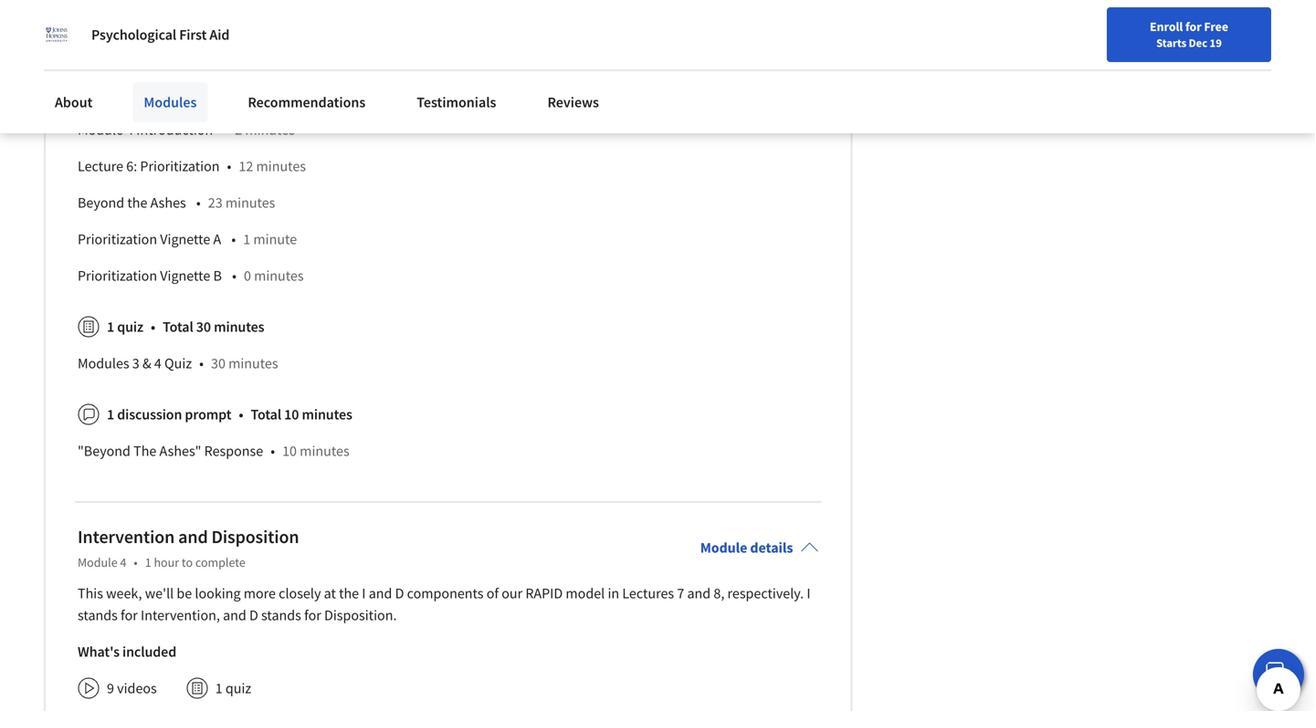 Task type: vqa. For each thing, say whether or not it's contained in the screenshot.


Task type: locate. For each thing, give the bounding box(es) containing it.
1 vertical spatial prioritization
[[78, 230, 157, 249]]

10 right prompt
[[284, 406, 299, 424]]

2 horizontal spatial for
[[1186, 18, 1202, 35]]

1 i from the left
[[362, 585, 366, 603]]

modules inside hide info about module content region
[[78, 355, 129, 373]]

module 4 introduction • 2 minutes
[[78, 121, 295, 139]]

and up disposition.
[[369, 585, 392, 603]]

total up response
[[251, 406, 281, 424]]

of inside "this week, we'll be looking more closely at the i and d components of our rapid model in lectures 7 and 8, respectively. i stands for intervention, and d stands for disposition."
[[487, 585, 499, 603]]

0 vertical spatial d
[[395, 585, 404, 603]]

lecture left 6: at the top left
[[78, 157, 123, 176]]

0 horizontal spatial stands
[[78, 607, 118, 625]]

prompt
[[185, 406, 231, 424]]

of
[[215, 11, 228, 29], [487, 585, 499, 603]]

1 vertical spatial vignette
[[160, 230, 210, 249]]

vignette
[[153, 84, 203, 102], [160, 230, 210, 249], [160, 267, 210, 285]]

0 horizontal spatial d
[[249, 607, 258, 625]]

modules up introduction
[[144, 93, 197, 111]]

1 vertical spatial the
[[339, 585, 359, 603]]

included
[[122, 643, 176, 661]]

prioritization
[[140, 157, 220, 176], [78, 230, 157, 249], [78, 267, 157, 285]]

0 vertical spatial quiz
[[117, 318, 143, 336]]

rapid
[[526, 585, 563, 603]]

1 right videos in the left of the page
[[215, 680, 223, 698]]

the
[[127, 194, 147, 212], [339, 585, 359, 603]]

• down 'intervention'
[[134, 555, 138, 571]]

1 inside the intervention and disposition module 4 • 1 hour to complete
[[145, 555, 151, 571]]

0 vertical spatial the
[[127, 194, 147, 212]]

dec
[[1189, 36, 1208, 50]]

this
[[78, 585, 103, 603]]

vignette left a
[[160, 230, 210, 249]]

psychological
[[91, 26, 176, 44]]

2 lecture from the top
[[78, 157, 123, 176]]

1 stands from the left
[[78, 607, 118, 625]]

0 vertical spatial b
[[206, 84, 215, 102]]

0 vertical spatial lecture
[[78, 11, 123, 29]]

assessment right 5:
[[140, 11, 212, 29]]

0 horizontal spatial quiz
[[117, 318, 143, 336]]

0 horizontal spatial for
[[121, 607, 138, 625]]

"beyond the ashes" response • 10 minutes
[[78, 442, 350, 461]]

10
[[284, 406, 299, 424], [282, 442, 297, 461]]

introduction
[[136, 121, 213, 139]]

• total 10 minutes
[[239, 406, 352, 424]]

2
[[235, 121, 242, 139]]

0 horizontal spatial 1 quiz
[[107, 318, 143, 336]]

1 vertical spatial modules
[[78, 355, 129, 373]]

module inside the intervention and disposition module 4 • 1 hour to complete
[[78, 555, 118, 571]]

0 vertical spatial 1 quiz
[[107, 318, 143, 336]]

1 left minute
[[243, 230, 250, 249]]

lecture for lecture 5: assessment of needs
[[78, 11, 123, 29]]

total
[[163, 318, 193, 336], [251, 406, 281, 424]]

1 left hour
[[145, 555, 151, 571]]

1 quiz down intervention,
[[215, 680, 251, 698]]

0 vertical spatial prioritization
[[140, 157, 220, 176]]

total for total 10 minutes
[[251, 406, 281, 424]]

quiz
[[117, 318, 143, 336], [226, 680, 251, 698]]

4 down 'intervention'
[[120, 555, 126, 571]]

for individuals
[[29, 9, 122, 27]]

vignette up introduction
[[153, 84, 203, 102]]

30
[[196, 318, 211, 336], [211, 355, 226, 373]]

• right the quiz
[[199, 355, 204, 373]]

0 vertical spatial modules
[[144, 93, 197, 111]]

for
[[1186, 18, 1202, 35], [121, 607, 138, 625], [304, 607, 321, 625]]

d up disposition.
[[395, 585, 404, 603]]

1 quiz up "3"
[[107, 318, 143, 336]]

1 vertical spatial 4
[[154, 355, 162, 373]]

of left needs
[[215, 11, 228, 29]]

1 horizontal spatial the
[[339, 585, 359, 603]]

reviews
[[547, 93, 599, 111]]

0 vertical spatial total
[[163, 318, 193, 336]]

module up 8,
[[700, 539, 747, 557]]

i
[[362, 585, 366, 603], [807, 585, 811, 603]]

show notifications image
[[1121, 59, 1143, 81]]

disposition.
[[324, 607, 397, 625]]

30 down • total 30 minutes
[[211, 355, 226, 373]]

our
[[502, 585, 523, 603]]

and
[[178, 526, 208, 549], [369, 585, 392, 603], [687, 585, 711, 603], [223, 607, 246, 625]]

prioritization for prioritization vignette a
[[78, 230, 157, 249]]

4 up 6: at the top left
[[126, 121, 133, 139]]

the inside "this week, we'll be looking more closely at the i and d components of our rapid model in lectures 7 and 8, respectively. i stands for intervention, and d stands for disposition."
[[339, 585, 359, 603]]

None search field
[[260, 48, 562, 84]]

0 horizontal spatial the
[[127, 194, 147, 212]]

and up to
[[178, 526, 208, 549]]

be
[[177, 585, 192, 603]]

stands down this at the bottom left of the page
[[78, 607, 118, 625]]

modules inside modules link
[[144, 93, 197, 111]]

module
[[78, 121, 123, 139], [700, 539, 747, 557], [78, 555, 118, 571]]

the right the at
[[339, 585, 359, 603]]

1 horizontal spatial i
[[807, 585, 811, 603]]

hide info about module content region
[[78, 0, 819, 477]]

1 horizontal spatial stands
[[261, 607, 301, 625]]

psychological first aid
[[91, 26, 229, 44]]

of inside hide info about module content region
[[215, 11, 228, 29]]

lecture
[[78, 11, 123, 29], [78, 157, 123, 176]]

4 right &
[[154, 355, 162, 373]]

0 horizontal spatial of
[[215, 11, 228, 29]]

1 horizontal spatial modules
[[144, 93, 197, 111]]

0
[[244, 267, 251, 285]]

find your new career link
[[851, 55, 984, 78]]

• right response
[[271, 442, 275, 461]]

intervention
[[78, 526, 175, 549]]

hour
[[154, 555, 179, 571]]

vignette down the prioritization vignette a • 1 minute
[[160, 267, 210, 285]]

for down the week,
[[121, 607, 138, 625]]

• left 2
[[223, 121, 228, 139]]

1 up modules 3 & 4 quiz • 30 minutes
[[107, 318, 114, 336]]

1 horizontal spatial quiz
[[226, 680, 251, 698]]

10 down • total 10 minutes
[[282, 442, 297, 461]]

1 vertical spatial d
[[249, 607, 258, 625]]

module inside hide info about module content region
[[78, 121, 123, 139]]

module details
[[700, 539, 793, 557]]

d down more
[[249, 607, 258, 625]]

module down about at the top
[[78, 121, 123, 139]]

1 vertical spatial b
[[213, 267, 222, 285]]

1 horizontal spatial of
[[487, 585, 499, 603]]

1 vertical spatial of
[[487, 585, 499, 603]]

enroll
[[1150, 18, 1183, 35]]

2 vertical spatial 4
[[120, 555, 126, 571]]

1 vertical spatial total
[[251, 406, 281, 424]]

0 vertical spatial assessment
[[140, 11, 212, 29]]

assessment down coursera "image"
[[78, 84, 150, 102]]

0 vertical spatial of
[[215, 11, 228, 29]]

i up disposition.
[[362, 585, 366, 603]]

module up this at the bottom left of the page
[[78, 555, 118, 571]]

recommendations link
[[237, 82, 377, 122]]

&
[[142, 355, 151, 373]]

module for module details
[[700, 539, 747, 557]]

1 horizontal spatial total
[[251, 406, 281, 424]]

i right respectively.
[[807, 585, 811, 603]]

ashes"
[[159, 442, 201, 461]]

1 vertical spatial 10
[[282, 442, 297, 461]]

discussion
[[117, 406, 182, 424]]

1 vertical spatial 1 quiz
[[215, 680, 251, 698]]

modules
[[144, 93, 197, 111], [78, 355, 129, 373]]

8,
[[714, 585, 725, 603]]

find your new career
[[861, 58, 975, 74]]

2 vertical spatial vignette
[[160, 267, 210, 285]]

• left 23
[[196, 194, 201, 212]]

modules left "3"
[[78, 355, 129, 373]]

1 lecture from the top
[[78, 11, 123, 29]]

complete
[[195, 555, 245, 571]]

of left our
[[487, 585, 499, 603]]

0 horizontal spatial i
[[362, 585, 366, 603]]

for up "dec"
[[1186, 18, 1202, 35]]

stands down closely
[[261, 607, 301, 625]]

coursera image
[[22, 51, 138, 81]]

ashes
[[150, 194, 186, 212]]

lecture left 5:
[[78, 11, 123, 29]]

b left 5
[[206, 84, 215, 102]]

2 i from the left
[[807, 585, 811, 603]]

the left ashes
[[127, 194, 147, 212]]

0 horizontal spatial total
[[163, 318, 193, 336]]

1 vertical spatial lecture
[[78, 157, 123, 176]]

lecture 5: assessment of needs
[[78, 11, 269, 29]]

for down closely
[[304, 607, 321, 625]]

for
[[29, 9, 49, 27]]

b
[[206, 84, 215, 102], [213, 267, 222, 285]]

1 quiz inside hide info about module content region
[[107, 318, 143, 336]]

modules for modules 3 & 4 quiz • 30 minutes
[[78, 355, 129, 373]]

1
[[243, 230, 250, 249], [107, 318, 114, 336], [107, 406, 114, 424], [145, 555, 151, 571], [215, 680, 223, 698]]

respectively.
[[728, 585, 804, 603]]

4 inside the intervention and disposition module 4 • 1 hour to complete
[[120, 555, 126, 571]]

total up modules 3 & 4 quiz • 30 minutes
[[163, 318, 193, 336]]

30 up modules 3 & 4 quiz • 30 minutes
[[196, 318, 211, 336]]

b left 0
[[213, 267, 222, 285]]

• inside the intervention and disposition module 4 • 1 hour to complete
[[134, 555, 138, 571]]

0 horizontal spatial modules
[[78, 355, 129, 373]]

starts
[[1156, 36, 1187, 50]]

modules for modules
[[144, 93, 197, 111]]

beyond
[[78, 194, 124, 212]]

johns hopkins university image
[[44, 22, 69, 47]]

• total 30 minutes
[[151, 318, 264, 336]]

stands
[[78, 607, 118, 625], [261, 607, 301, 625]]

2 vertical spatial prioritization
[[78, 267, 157, 285]]

minutes
[[244, 84, 294, 102], [245, 121, 295, 139], [256, 157, 306, 176], [225, 194, 275, 212], [254, 267, 304, 285], [214, 318, 264, 336], [228, 355, 278, 373], [302, 406, 352, 424], [300, 442, 350, 461]]

total for total 30 minutes
[[163, 318, 193, 336]]

2 stands from the left
[[261, 607, 301, 625]]



Task type: describe. For each thing, give the bounding box(es) containing it.
b for prioritization
[[213, 267, 222, 285]]

looking
[[195, 585, 241, 603]]

5 minutes
[[234, 84, 294, 102]]

at
[[324, 585, 336, 603]]

7
[[677, 585, 684, 603]]

1 vertical spatial assessment
[[78, 84, 150, 102]]

1 horizontal spatial 1 quiz
[[215, 680, 251, 698]]

assessment vignette b
[[78, 84, 215, 102]]

modules link
[[133, 82, 208, 122]]

components
[[407, 585, 484, 603]]

prioritization for prioritization vignette b
[[78, 267, 157, 285]]

testimonials
[[417, 93, 496, 111]]

to
[[182, 555, 193, 571]]

lecture 6: prioritization • 12 minutes
[[78, 157, 306, 176]]

about link
[[44, 82, 104, 122]]

1 discussion prompt
[[107, 406, 231, 424]]

response
[[204, 442, 263, 461]]

quiz inside hide info about module content region
[[117, 318, 143, 336]]

videos
[[117, 680, 157, 698]]

disposition
[[211, 526, 299, 549]]

what's
[[78, 643, 120, 661]]

• right a
[[231, 230, 236, 249]]

in
[[608, 585, 619, 603]]

for inside enroll for free starts dec 19
[[1186, 18, 1202, 35]]

minute
[[253, 230, 297, 249]]

testimonials link
[[406, 82, 507, 122]]

9 videos
[[107, 680, 157, 698]]

and down looking
[[223, 607, 246, 625]]

• left 0
[[232, 267, 237, 285]]

and inside the intervention and disposition module 4 • 1 hour to complete
[[178, 526, 208, 549]]

model
[[566, 585, 605, 603]]

individuals
[[52, 9, 122, 27]]

this week, we'll be looking more closely at the i and d components of our rapid model in lectures 7 and 8, respectively. i stands for intervention, and d stands for disposition.
[[78, 585, 811, 625]]

the inside hide info about module content region
[[127, 194, 147, 212]]

19
[[1210, 36, 1222, 50]]

and right "7"
[[687, 585, 711, 603]]

1 horizontal spatial d
[[395, 585, 404, 603]]

vignette for prioritization vignette b
[[160, 267, 210, 285]]

modules 3 & 4 quiz • 30 minutes
[[78, 355, 278, 373]]

1 vertical spatial 30
[[211, 355, 226, 373]]

• right prompt
[[239, 406, 243, 424]]

0 vertical spatial vignette
[[153, 84, 203, 102]]

career
[[940, 58, 975, 74]]

prioritization vignette a • 1 minute
[[78, 230, 297, 249]]

0 vertical spatial 4
[[126, 121, 133, 139]]

we'll
[[145, 585, 174, 603]]

intervention and disposition module 4 • 1 hour to complete
[[78, 526, 299, 571]]

closely
[[279, 585, 321, 603]]

your
[[887, 58, 911, 74]]

english
[[1017, 57, 1062, 75]]

quiz
[[164, 355, 192, 373]]

5:
[[126, 11, 137, 29]]

details
[[750, 539, 793, 557]]

beyond the ashes • 23 minutes
[[78, 194, 275, 212]]

reviews link
[[537, 82, 610, 122]]

new
[[913, 58, 937, 74]]

0 vertical spatial 30
[[196, 318, 211, 336]]

chat with us image
[[1264, 660, 1293, 690]]

module for module 4 introduction • 2 minutes
[[78, 121, 123, 139]]

9
[[107, 680, 114, 698]]

• up &
[[151, 318, 155, 336]]

english button
[[984, 37, 1094, 96]]

12
[[239, 157, 253, 176]]

find
[[861, 58, 884, 74]]

what's included
[[78, 643, 176, 661]]

23
[[208, 194, 223, 212]]

needs
[[230, 11, 269, 29]]

lectures
[[622, 585, 674, 603]]

1 vertical spatial quiz
[[226, 680, 251, 698]]

3
[[132, 355, 140, 373]]

vignette for prioritization vignette a
[[160, 230, 210, 249]]

more
[[244, 585, 276, 603]]

about
[[55, 93, 93, 111]]

lecture for lecture 6: prioritization • 12 minutes
[[78, 157, 123, 176]]

a
[[213, 230, 221, 249]]

"beyond
[[78, 442, 131, 461]]

• left 12
[[227, 157, 231, 176]]

0 vertical spatial 10
[[284, 406, 299, 424]]

6:
[[126, 157, 137, 176]]

enroll for free starts dec 19
[[1150, 18, 1228, 50]]

free
[[1204, 18, 1228, 35]]

b for assessment
[[206, 84, 215, 102]]

5
[[234, 84, 241, 102]]

1 horizontal spatial for
[[304, 607, 321, 625]]

first
[[179, 26, 207, 44]]

aid
[[210, 26, 229, 44]]

1 up "beyond
[[107, 406, 114, 424]]

the
[[133, 442, 157, 461]]

recommendations
[[248, 93, 366, 111]]

week,
[[106, 585, 142, 603]]

intervention,
[[141, 607, 220, 625]]

prioritization vignette b • 0 minutes
[[78, 267, 304, 285]]



